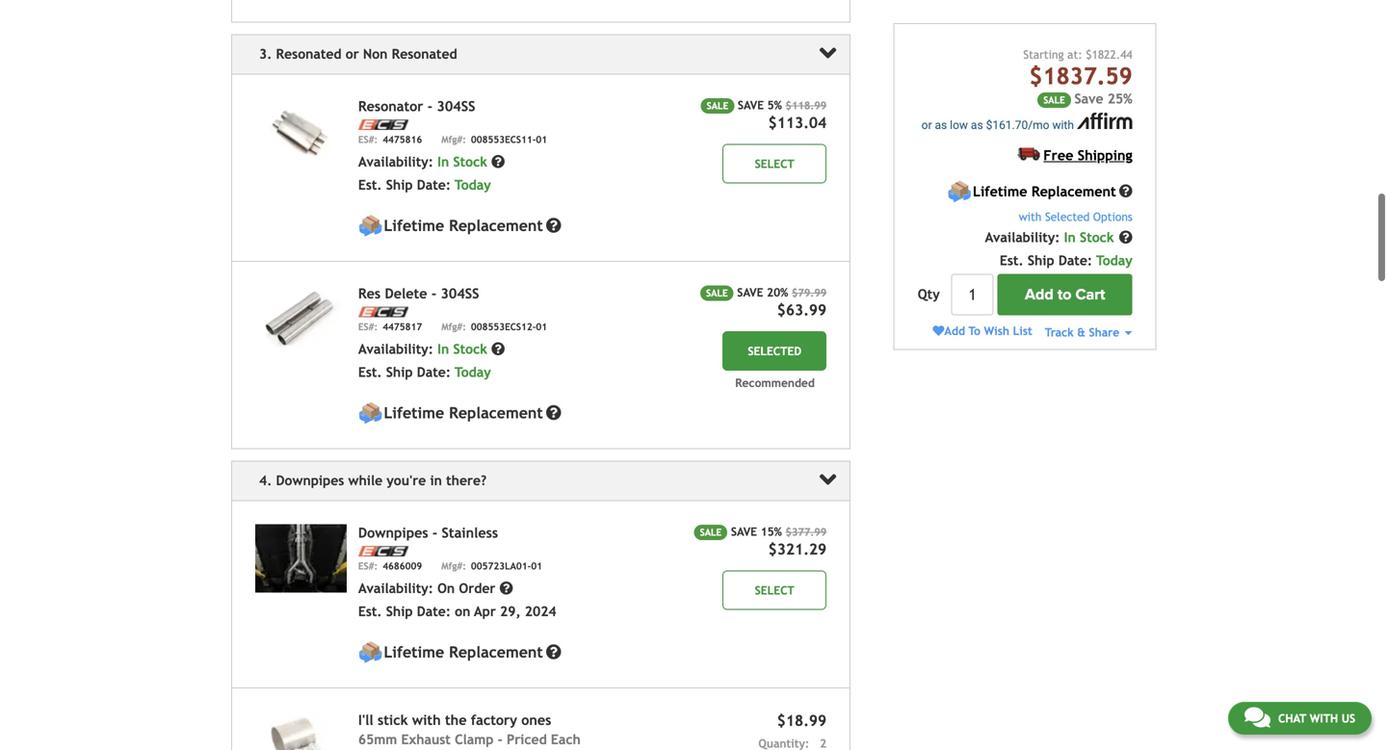 Task type: describe. For each thing, give the bounding box(es) containing it.
est. ship date: today for 113.04
[[358, 177, 491, 192]]

angle down image for 321.29
[[819, 466, 836, 493]]

downpipes
[[358, 525, 428, 541]]

2
[[820, 737, 827, 750]]

date: for 321.29
[[417, 604, 451, 619]]

replacement for 113.04
[[449, 217, 543, 234]]

005723la01-
[[471, 560, 531, 572]]

lifetime for 321.29
[[384, 643, 444, 661]]

add to wish list link
[[933, 324, 1032, 337]]

low
[[950, 118, 968, 132]]

est. for 113.04
[[358, 177, 382, 192]]

date: for 63.99
[[417, 364, 451, 380]]

- inside the i'll stick with the factory ones 65mm exhaust clamp - priced each
[[498, 732, 503, 748]]

availability: down "selected"
[[985, 230, 1060, 245]]

save for 321.29
[[731, 525, 757, 538]]

this product is lifetime replacement eligible image for 63.99
[[358, 214, 382, 238]]

free
[[1043, 147, 1073, 163]]

008553ecs11-01
[[471, 134, 547, 145]]

113.04
[[777, 114, 827, 131]]

with inside the i'll stick with the factory ones 65mm exhaust clamp - priced each
[[412, 712, 441, 728]]

est. for 63.99
[[358, 364, 382, 380]]

est. for 321.29
[[358, 604, 382, 619]]

01 for 63.99
[[536, 321, 547, 332]]

each
[[551, 732, 581, 748]]

selected options
[[1045, 210, 1133, 223]]

65mm
[[358, 732, 397, 748]]

2 as from the left
[[971, 118, 983, 132]]

on
[[455, 604, 470, 619]]

starting at: $ 1822.44 1837.59 sale save 25 %
[[1023, 48, 1133, 106]]

resonator
[[358, 98, 423, 114]]

us
[[1342, 712, 1355, 725]]

chat with us
[[1278, 712, 1355, 725]]

question circle image for 113.04
[[546, 218, 561, 233]]

18.99 2
[[786, 712, 827, 750]]

2024
[[525, 604, 556, 619]]

4475817
[[383, 321, 422, 332]]

factory
[[471, 712, 517, 728]]

or as low as $ 161.70 /mo with
[[921, 118, 1077, 132]]

ship up add to cart
[[1028, 253, 1054, 268]]

downpipes - stainless
[[358, 525, 498, 541]]

replacement for 321.29
[[449, 643, 543, 661]]

in for 113.04
[[437, 154, 449, 169]]

starting
[[1023, 48, 1064, 61]]

008553ecs11-
[[471, 134, 536, 145]]

resonator - 304ss
[[358, 98, 475, 114]]

add to cart
[[1025, 285, 1105, 304]]

ship for 63.99
[[386, 364, 413, 380]]

to
[[969, 324, 981, 337]]

$ inside or as low as $161.70/mo with  - affirm financing (opens in modal) element
[[986, 118, 993, 132]]

at:
[[1067, 48, 1082, 61]]

date: up add to cart button
[[1058, 253, 1092, 268]]

availability: in stock for 113.04
[[358, 154, 491, 169]]

the
[[445, 712, 467, 728]]

add for add to cart
[[1025, 285, 1054, 304]]

chat
[[1278, 712, 1306, 725]]

i'll stick with the factory ones 65mm exhaust clamp - priced each
[[358, 712, 581, 748]]

priced
[[507, 732, 547, 748]]

lifetime right this product is lifetime replacement eligible image
[[973, 183, 1027, 199]]

order
[[459, 581, 496, 596]]

lifetime for 113.04
[[384, 217, 444, 234]]

ones
[[521, 712, 551, 728]]

availability: for 113.04
[[358, 154, 433, 169]]

0 vertical spatial 304ss
[[437, 98, 475, 114]]

$79.99
[[792, 286, 827, 299]]

1 vertical spatial est. ship date: today
[[1000, 253, 1133, 268]]

008553ecs12-01
[[471, 321, 547, 332]]

sale save 5% $118.99 113.04
[[707, 98, 827, 131]]

est. ship date: today for 63.99
[[358, 364, 491, 380]]

1 vertical spatial today
[[1096, 253, 1133, 268]]

cart
[[1076, 285, 1105, 304]]

lifetime replacement up "selected"
[[973, 183, 1116, 199]]

save for 113.04
[[738, 98, 764, 112]]

replacement for 63.99
[[449, 404, 543, 422]]

1 vertical spatial in
[[1064, 230, 1076, 245]]

01 for 113.04
[[536, 134, 547, 145]]

delete
[[385, 285, 427, 301]]

exhaust
[[401, 732, 451, 748]]

question circle image for 321.29
[[546, 644, 561, 660]]

321.29
[[777, 541, 827, 558]]

chat with us link
[[1228, 702, 1372, 735]]

this product is lifetime replacement eligible image
[[947, 179, 971, 204]]

stock for 63.99
[[453, 341, 487, 357]]

1822.44
[[1092, 48, 1133, 61]]

est. up add to cart button
[[1000, 253, 1024, 268]]

in for 63.99
[[437, 341, 449, 357]]

sale save 15% $377.99 321.29
[[700, 525, 827, 558]]

or
[[921, 118, 932, 132]]

1 vertical spatial stock
[[1080, 230, 1114, 245]]

5%
[[767, 98, 782, 112]]

replacement up "selected"
[[1032, 183, 1116, 199]]

lifetime replacement for 321.29
[[384, 643, 543, 661]]

availability: for 321.29
[[358, 581, 433, 596]]

2 this product is lifetime replacement eligible image from the top
[[358, 401, 382, 425]]

2 vertical spatial question circle image
[[491, 342, 505, 356]]

20%
[[767, 285, 788, 299]]

options
[[1093, 210, 1133, 223]]

- right delete
[[431, 285, 436, 301]]

0 vertical spatial question circle image
[[1119, 184, 1133, 198]]

01 for 321.29
[[531, 560, 542, 572]]

- right the resonator
[[427, 98, 433, 114]]

i'll
[[358, 712, 373, 728]]

share
[[1089, 325, 1119, 339]]



Task type: locate. For each thing, give the bounding box(es) containing it.
sale save 20% $79.99 63.99
[[706, 285, 827, 319]]

est. ship date: today down 4475817
[[358, 364, 491, 380]]

question circle image down options
[[1119, 231, 1133, 244]]

est. down availability: on order
[[358, 604, 382, 619]]

4475816
[[383, 134, 422, 145]]

clamp
[[455, 732, 494, 748]]

stainless
[[442, 525, 498, 541]]

304ss up 008553ecs11-
[[437, 98, 475, 114]]

save
[[738, 98, 764, 112], [737, 285, 763, 299], [731, 525, 757, 538]]

0 vertical spatial this product is lifetime replacement eligible image
[[358, 214, 382, 238]]

63.99
[[786, 301, 827, 319]]

lifetime for 63.99
[[384, 404, 444, 422]]

track & share button
[[1045, 325, 1133, 339]]

0 vertical spatial 01
[[536, 134, 547, 145]]

date: for 113.04
[[417, 177, 451, 192]]

sale
[[1043, 94, 1065, 105], [707, 100, 729, 111], [706, 287, 728, 298], [700, 527, 722, 538]]

shipping
[[1078, 147, 1133, 163]]

$ right at:
[[1086, 48, 1092, 61]]

ecs image for 63.99
[[358, 307, 408, 317]]

replacement down 008553ecs12-
[[449, 404, 543, 422]]

add to wish list
[[944, 324, 1032, 337]]

stock down 008553ecs12-
[[453, 341, 487, 357]]

in
[[437, 154, 449, 169], [1064, 230, 1076, 245], [437, 341, 449, 357]]

lifetime replacement for 63.99
[[384, 404, 543, 422]]

in down "selected"
[[1064, 230, 1076, 245]]

0 vertical spatial est. ship date: today
[[358, 177, 491, 192]]

0 vertical spatial in
[[437, 154, 449, 169]]

replacement
[[1032, 183, 1116, 199], [449, 217, 543, 234], [449, 404, 543, 422], [449, 643, 543, 661]]

question circle image up options
[[1119, 184, 1133, 198]]

lifetime replacement down on
[[384, 643, 543, 661]]

today up cart
[[1096, 253, 1133, 268]]

1 horizontal spatial add
[[1025, 285, 1054, 304]]

ship for 321.29
[[386, 604, 413, 619]]

sale inside the sale save 5% $118.99 113.04
[[707, 100, 729, 111]]

lifetime replacement
[[973, 183, 1116, 199], [384, 217, 543, 234], [384, 404, 543, 422], [384, 643, 543, 661]]

with right /mo on the top right of the page
[[1052, 118, 1074, 132]]

date: down availability: on order
[[417, 604, 451, 619]]

15%
[[761, 525, 782, 538]]

1 vertical spatial angle down image
[[819, 466, 836, 493]]

2 vertical spatial save
[[731, 525, 757, 538]]

availability: for 63.99
[[358, 341, 433, 357]]

date:
[[417, 177, 451, 192], [1058, 253, 1092, 268], [417, 364, 451, 380], [417, 604, 451, 619]]

lifetime replacement down 008553ecs12-
[[384, 404, 543, 422]]

3 ecs image from the top
[[358, 546, 408, 557]]

stock for 113.04
[[453, 154, 487, 169]]

availability: down 4686009
[[358, 581, 433, 596]]

None text field
[[951, 274, 994, 315]]

stick
[[378, 712, 408, 728]]

on
[[437, 581, 455, 596]]

$ right low
[[986, 118, 993, 132]]

sale up /mo on the top right of the page
[[1043, 94, 1065, 105]]

est. ship date: today
[[358, 177, 491, 192], [1000, 253, 1133, 268], [358, 364, 491, 380]]

2 vertical spatial ecs image
[[358, 546, 408, 557]]

track
[[1045, 325, 1074, 339]]

25
[[1108, 91, 1123, 106]]

replacement down 008553ecs11-
[[449, 217, 543, 234]]

$ inside the starting at: $ 1822.44 1837.59 sale save 25 %
[[1086, 48, 1092, 61]]

date: down 4475817
[[417, 364, 451, 380]]

apr
[[474, 604, 496, 619]]

ship down 4475817
[[386, 364, 413, 380]]

est. down the resonator
[[358, 177, 382, 192]]

availability: down 4475816
[[358, 154, 433, 169]]

1 vertical spatial 01
[[536, 321, 547, 332]]

today
[[455, 177, 491, 192], [1096, 253, 1133, 268], [455, 364, 491, 380]]

sale for 113.04
[[707, 100, 729, 111]]

- down 'factory'
[[498, 732, 503, 748]]

wish
[[984, 324, 1010, 337]]

add for add to wish list
[[944, 324, 965, 337]]

save
[[1075, 91, 1103, 106]]

ship down 4475816
[[386, 177, 413, 192]]

today for 63.99
[[455, 364, 491, 380]]

lifetime replacement for 113.04
[[384, 217, 543, 234]]

/mo
[[1028, 118, 1049, 132]]

ecs image for 321.29
[[358, 546, 408, 557]]

in down resonator - 304ss
[[437, 154, 449, 169]]

availability:
[[358, 154, 433, 169], [985, 230, 1060, 245], [358, 341, 433, 357], [358, 581, 433, 596]]

1 as from the left
[[935, 118, 947, 132]]

stock down selected options
[[1080, 230, 1114, 245]]

stock
[[453, 154, 487, 169], [1080, 230, 1114, 245], [453, 341, 487, 357]]

save left 15%
[[731, 525, 757, 538]]

qty
[[918, 287, 940, 302]]

1 horizontal spatial $
[[1086, 48, 1092, 61]]

ecs image
[[358, 119, 408, 130], [358, 307, 408, 317], [358, 546, 408, 557]]

lifetime replacement up res delete - 304ss in the top of the page
[[384, 217, 543, 234]]

0 vertical spatial ecs image
[[358, 119, 408, 130]]

as right or
[[935, 118, 947, 132]]

ecs image down the resonator
[[358, 119, 408, 130]]

selected
[[1045, 210, 1090, 223]]

as
[[935, 118, 947, 132], [971, 118, 983, 132]]

est. ship date: today down 4475816
[[358, 177, 491, 192]]

availability: in stock for 63.99
[[358, 341, 491, 357]]

$
[[1086, 48, 1092, 61], [986, 118, 993, 132]]

res
[[358, 285, 381, 301]]

question circle image for 63.99
[[546, 405, 561, 420]]

in down res delete - 304ss in the top of the page
[[437, 341, 449, 357]]

sale for 63.99
[[706, 287, 728, 298]]

2 vertical spatial est. ship date: today
[[358, 364, 491, 380]]

this product is lifetime replacement eligible image for 2
[[358, 640, 382, 664]]

1 vertical spatial save
[[737, 285, 763, 299]]

question circle image
[[1119, 184, 1133, 198], [1119, 231, 1133, 244], [491, 342, 505, 356]]

today for 113.04
[[455, 177, 491, 192]]

2 vertical spatial today
[[455, 364, 491, 380]]

date: down 4475816
[[417, 177, 451, 192]]

1 horizontal spatial with
[[1052, 118, 1074, 132]]

2 vertical spatial in
[[437, 341, 449, 357]]

add
[[1025, 285, 1054, 304], [944, 324, 965, 337]]

2 angle down image from the top
[[819, 466, 836, 493]]

lifetime up res delete - 304ss in the top of the page
[[384, 217, 444, 234]]

heart image
[[933, 325, 944, 336]]

008553ecs12-
[[471, 321, 536, 332]]

sale left 5%
[[707, 100, 729, 111]]

sale inside sale save 20% $79.99 63.99
[[706, 287, 728, 298]]

track & share
[[1045, 325, 1123, 339]]

&
[[1077, 325, 1085, 339]]

ecs image down downpipes
[[358, 546, 408, 557]]

0 vertical spatial stock
[[453, 154, 487, 169]]

save left "20%"
[[737, 285, 763, 299]]

save inside sale save 20% $79.99 63.99
[[737, 285, 763, 299]]

2 vertical spatial availability: in stock
[[358, 341, 491, 357]]

with left us
[[1310, 712, 1338, 725]]

est. ship date: on apr 29, 2024
[[358, 604, 556, 619]]

$118.99
[[786, 99, 827, 112]]

0 vertical spatial angle down image
[[819, 40, 836, 67]]

availability: in stock
[[358, 154, 491, 169], [985, 230, 1118, 245], [358, 341, 491, 357]]

availability: in stock down "selected"
[[985, 230, 1118, 245]]

this product is lifetime replacement eligible image
[[358, 214, 382, 238], [358, 401, 382, 425], [358, 640, 382, 664]]

availability: on order
[[358, 581, 500, 596]]

today down 008553ecs12-
[[455, 364, 491, 380]]

0 horizontal spatial $
[[986, 118, 993, 132]]

save inside sale save 15% $377.99 321.29
[[731, 525, 757, 538]]

0 vertical spatial today
[[455, 177, 491, 192]]

1 vertical spatial 304ss
[[441, 285, 479, 301]]

18.99
[[786, 712, 827, 730]]

0 horizontal spatial with
[[412, 712, 441, 728]]

est. down res on the top left of the page
[[358, 364, 382, 380]]

3 this product is lifetime replacement eligible image from the top
[[358, 640, 382, 664]]

today down 008553ecs11-
[[455, 177, 491, 192]]

0 vertical spatial add
[[1025, 285, 1054, 304]]

ship
[[386, 177, 413, 192], [1028, 253, 1054, 268], [386, 364, 413, 380], [386, 604, 413, 619]]

01
[[536, 134, 547, 145], [536, 321, 547, 332], [531, 560, 542, 572]]

0 horizontal spatial as
[[935, 118, 947, 132]]

availability: down 4475817
[[358, 341, 433, 357]]

%
[[1123, 91, 1133, 106]]

sale inside the starting at: $ 1822.44 1837.59 sale save 25 %
[[1043, 94, 1065, 105]]

0 vertical spatial save
[[738, 98, 764, 112]]

question circle image
[[491, 155, 505, 168], [546, 218, 561, 233], [546, 405, 561, 420], [500, 582, 513, 595], [546, 644, 561, 660]]

save for 63.99
[[737, 285, 763, 299]]

ecs image down res on the top left of the page
[[358, 307, 408, 317]]

lifetime
[[973, 183, 1027, 199], [384, 217, 444, 234], [384, 404, 444, 422], [384, 643, 444, 661]]

availability: in stock down 4475816
[[358, 154, 491, 169]]

1 vertical spatial ecs image
[[358, 307, 408, 317]]

304ss right delete
[[441, 285, 479, 301]]

add inside button
[[1025, 285, 1054, 304]]

angle down image
[[819, 40, 836, 67], [819, 466, 836, 493]]

est. ship date: today up add to cart button
[[1000, 253, 1133, 268]]

sale left 15%
[[700, 527, 722, 538]]

list
[[1013, 324, 1032, 337]]

save inside the sale save 5% $118.99 113.04
[[738, 98, 764, 112]]

ship for 113.04
[[386, 177, 413, 192]]

angle down image up $118.99
[[819, 40, 836, 67]]

ship down availability: on order
[[386, 604, 413, 619]]

lifetime down est. ship date: on apr 29, 2024
[[384, 643, 444, 661]]

161.70
[[993, 118, 1028, 132]]

angle down image up $377.99 on the bottom of page
[[819, 466, 836, 493]]

question circle image down 008553ecs12-
[[491, 342, 505, 356]]

1 horizontal spatial as
[[971, 118, 983, 132]]

1 vertical spatial add
[[944, 324, 965, 337]]

free shipping
[[1043, 147, 1133, 163]]

29,
[[500, 604, 521, 619]]

with inside chat with us link
[[1310, 712, 1338, 725]]

sale for 321.29
[[700, 527, 722, 538]]

with inside or as low as $161.70/mo with  - affirm financing (opens in modal) element
[[1052, 118, 1074, 132]]

1 vertical spatial question circle image
[[1119, 231, 1133, 244]]

2 vertical spatial stock
[[453, 341, 487, 357]]

$377.99
[[786, 526, 827, 538]]

ecs image for 113.04
[[358, 119, 408, 130]]

add to cart button
[[998, 274, 1133, 315]]

- left stainless
[[432, 525, 438, 541]]

1 vertical spatial $
[[986, 118, 993, 132]]

2 vertical spatial this product is lifetime replacement eligible image
[[358, 640, 382, 664]]

1 this product is lifetime replacement eligible image from the top
[[358, 214, 382, 238]]

sale left "20%"
[[706, 287, 728, 298]]

0 horizontal spatial add
[[944, 324, 965, 337]]

to
[[1058, 285, 1072, 304]]

res delete - 304ss
[[358, 285, 479, 301]]

with
[[1052, 118, 1074, 132], [1310, 712, 1338, 725], [412, 712, 441, 728]]

free shipping image
[[1018, 147, 1040, 160]]

availability: in stock down 4475817
[[358, 341, 491, 357]]

lifetime down 4475817
[[384, 404, 444, 422]]

comments image
[[1244, 706, 1270, 729]]

1 vertical spatial this product is lifetime replacement eligible image
[[358, 401, 382, 425]]

2 horizontal spatial with
[[1310, 712, 1338, 725]]

as right low
[[971, 118, 983, 132]]

1 vertical spatial availability: in stock
[[985, 230, 1118, 245]]

2 ecs image from the top
[[358, 307, 408, 317]]

1 angle down image from the top
[[819, 40, 836, 67]]

4686009
[[383, 560, 422, 572]]

2 vertical spatial 01
[[531, 560, 542, 572]]

with up exhaust
[[412, 712, 441, 728]]

replacement down apr
[[449, 643, 543, 661]]

0 vertical spatial $
[[1086, 48, 1092, 61]]

1 ecs image from the top
[[358, 119, 408, 130]]

sale inside sale save 15% $377.99 321.29
[[700, 527, 722, 538]]

or as low as $161.70/mo with  - affirm financing (opens in modal) element
[[918, 113, 1133, 132]]

stock down 008553ecs11-
[[453, 154, 487, 169]]

0 vertical spatial availability: in stock
[[358, 154, 491, 169]]

save left 5%
[[738, 98, 764, 112]]

angle down image for 113.04
[[819, 40, 836, 67]]

005723la01-01
[[471, 560, 542, 572]]

1837.59
[[1043, 63, 1133, 90]]



Task type: vqa. For each thing, say whether or not it's contained in the screenshot.
"01" related to 321.29
yes



